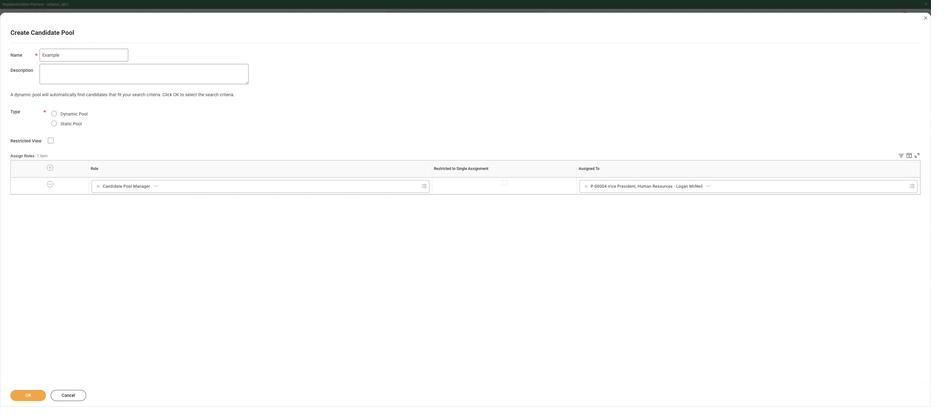 Task type: describe. For each thing, give the bounding box(es) containing it.
pool for static pool
[[73, 121, 82, 126]]

notifications large image
[[880, 16, 886, 22]]

dynamic pool
[[61, 111, 88, 116]]

view inside view in-progress job requisition events link
[[630, 384, 638, 389]]

view in-progress job requisition events link
[[612, 380, 906, 393]]

00004
[[595, 184, 607, 189]]

recruiting diversity
[[94, 96, 129, 101]]

related actions image for candidate pool manager
[[154, 184, 158, 189]]

0 vertical spatial candidate
[[31, 29, 60, 36]]

dynamic
[[61, 111, 78, 116]]

create candidate pool dialog
[[0, 13, 931, 407]]

2 search from the left
[[205, 92, 219, 97]]

mcneil
[[689, 184, 703, 189]]

headcount
[[18, 124, 46, 131]]

staffing
[[142, 96, 156, 101]]

0 vertical spatial to
[[595, 167, 599, 171]]

trends
[[106, 59, 119, 64]]

recruiting left fit
[[94, 96, 112, 101]]

2 criteria. from the left
[[220, 92, 235, 97]]

view inside create candidate pool dialog
[[32, 138, 42, 143]]

1 vertical spatial single
[[504, 177, 505, 178]]

p-00004 vice president, human resources - logan mcneil
[[591, 184, 703, 189]]

assignment inside row element
[[468, 167, 488, 171]]

create
[[10, 29, 29, 36]]

restricted for restricted to single assignment
[[434, 167, 451, 171]]

linkedin releases global recruiting trends report
[[40, 59, 131, 64]]

fullscreen image
[[914, 152, 921, 159]]

implementation
[[3, 2, 29, 7]]

requisition
[[669, 384, 690, 389]]

events
[[691, 384, 703, 389]]

roles
[[24, 154, 34, 158]]

will
[[42, 92, 49, 97]]

1 criteria. from the left
[[147, 92, 161, 97]]

1 horizontal spatial assigned
[[748, 177, 749, 178]]

view in-progress job requisition events
[[630, 384, 703, 389]]

linkedin
[[40, 59, 56, 64]]

click to view/edit grid preferences image
[[906, 152, 913, 159]]

job requisitions by location element
[[312, 118, 606, 303]]

1 button from the left
[[316, 55, 336, 75]]

diversity
[[113, 96, 129, 101]]

role for role
[[91, 167, 98, 171]]

linkedin releases global recruiting trends report button
[[13, 52, 306, 85]]

management
[[218, 96, 242, 101]]

onboarding
[[169, 96, 190, 101]]

cancel
[[62, 393, 75, 398]]

prompts image
[[420, 182, 428, 190]]

type
[[10, 109, 20, 114]]

0 vertical spatial single
[[457, 167, 467, 171]]

recruiting up type
[[13, 96, 31, 101]]

candidate inside option
[[103, 184, 122, 189]]

p-00004 vice president, human resources - logan mcneil, press delete to clear value. option
[[582, 183, 714, 190]]

create candidate pool
[[10, 29, 74, 36]]

restricted to single assignment
[[434, 167, 488, 171]]

human
[[638, 184, 651, 189]]

522 button
[[447, 186, 476, 208]]

that
[[109, 92, 116, 97]]

x small image
[[583, 183, 589, 190]]

role restricted to single assignment assigned to
[[260, 177, 749, 178]]

progress
[[644, 384, 660, 389]]

the
[[198, 92, 204, 97]]

1
[[37, 154, 39, 158]]

- inside p-00004 vice president, human resources - logan mcneil element
[[674, 184, 675, 189]]

candidate pool manager
[[103, 184, 150, 189]]

1 search from the left
[[132, 92, 145, 97]]

tab list inside 522 main content
[[6, 92, 925, 107]]

2 horizontal spatial restricted
[[502, 177, 504, 178]]

row element containing candidate pool manager
[[11, 178, 920, 194]]

a
[[10, 92, 13, 97]]

assign
[[10, 154, 23, 158]]

0 vertical spatial ok
[[173, 92, 179, 97]]

name
[[10, 53, 22, 58]]

522 main content
[[0, 29, 931, 407]]

0 vertical spatial assigned
[[579, 167, 595, 171]]

candidate pool manager element
[[103, 184, 150, 189]]

find
[[77, 92, 85, 97]]

ok inside the ok button
[[25, 393, 31, 398]]

recruiting up name
[[13, 35, 48, 44]]

manager
[[133, 184, 150, 189]]

description
[[10, 68, 33, 73]]

vice
[[608, 184, 616, 189]]

report
[[120, 59, 131, 64]]

role for role restricted to single assignment assigned to
[[260, 177, 261, 178]]

recruiting efficiency
[[44, 96, 81, 101]]

pool for candidate pool manager
[[123, 184, 132, 189]]

interview
[[630, 196, 653, 203]]

1 horizontal spatial assignment
[[505, 177, 507, 178]]

implementation preview -   adeptai_dpt1 banner
[[0, 0, 931, 29]]

resources
[[653, 184, 673, 189]]

job
[[661, 384, 668, 389]]

global
[[74, 59, 86, 64]]

implementation preview -   adeptai_dpt1
[[3, 2, 69, 7]]

- inside implementation preview -   adeptai_dpt1 banner
[[45, 2, 46, 7]]

p-00004 vice president, human resources - logan mcneil element
[[591, 184, 703, 189]]



Task type: vqa. For each thing, say whether or not it's contained in the screenshot.
the bottommost Work
no



Task type: locate. For each thing, give the bounding box(es) containing it.
open
[[53, 124, 66, 131]]

0 horizontal spatial related actions image
[[154, 184, 158, 189]]

row element down restricted to single assignment in the top of the page
[[11, 178, 920, 194]]

role
[[91, 167, 98, 171], [260, 177, 261, 178]]

0 vertical spatial assignment
[[468, 167, 488, 171]]

candidate pool manager, press delete to clear value. option
[[94, 183, 161, 190]]

criteria.
[[147, 92, 161, 97], [220, 92, 235, 97]]

0 horizontal spatial search
[[132, 92, 145, 97]]

1 horizontal spatial to
[[749, 177, 749, 178]]

president,
[[617, 184, 637, 189]]

tab list
[[6, 92, 925, 107]]

chevron right image
[[894, 149, 902, 156], [894, 382, 902, 388]]

1 vertical spatial restricted
[[434, 167, 451, 171]]

1 vertical spatial assigned
[[748, 177, 749, 178]]

view down headcount
[[32, 138, 42, 143]]

restricted for restricted view
[[10, 138, 31, 143]]

to
[[180, 92, 184, 97], [452, 167, 456, 171], [504, 177, 504, 178]]

button
[[316, 55, 336, 75], [615, 55, 636, 75]]

view left in-
[[630, 384, 638, 389]]

recruiting right the pool
[[44, 96, 63, 101]]

1 vertical spatial role
[[260, 177, 261, 178]]

1 horizontal spatial restricted
[[434, 167, 451, 171]]

criteria. left click
[[147, 92, 161, 97]]

assigned to
[[579, 167, 599, 171]]

profile logan mcneil element
[[910, 12, 927, 26]]

1 horizontal spatial ok
[[173, 92, 179, 97]]

0 vertical spatial -
[[45, 2, 46, 7]]

1 row element from the top
[[11, 160, 922, 177]]

1 horizontal spatial search
[[205, 92, 219, 97]]

2 vertical spatial restricted
[[502, 177, 504, 178]]

2 button from the left
[[615, 55, 636, 75]]

1 vertical spatial view
[[630, 384, 638, 389]]

0 vertical spatial role
[[91, 167, 98, 171]]

related actions image right manager
[[154, 184, 158, 189]]

restricted
[[10, 138, 31, 143], [434, 167, 451, 171], [502, 177, 504, 178]]

1 vertical spatial -
[[674, 184, 675, 189]]

view in-progress job requisition events list
[[612, 367, 906, 407]]

a dynamic pool will automatically find candidates that fit your search criteria. click ok to select the search criteria.
[[10, 92, 235, 97]]

preview
[[30, 2, 44, 7]]

recruiting inside button
[[87, 59, 105, 64]]

menu group image
[[618, 195, 626, 203]]

0 vertical spatial to
[[180, 92, 184, 97]]

candidate right x small image
[[103, 184, 122, 189]]

2 vertical spatial to
[[504, 177, 504, 178]]

view
[[32, 138, 42, 143], [630, 384, 638, 389]]

ok
[[173, 92, 179, 97], [25, 393, 31, 398]]

0 horizontal spatial to
[[180, 92, 184, 97]]

releases
[[57, 59, 73, 64]]

1 horizontal spatial role
[[260, 177, 261, 178]]

pool up name text field
[[61, 29, 74, 36]]

restricted view
[[10, 138, 42, 143]]

1 chevron right image from the top
[[894, 149, 902, 156]]

0 horizontal spatial assigned
[[579, 167, 595, 171]]

0 vertical spatial row element
[[11, 160, 922, 177]]

0 horizontal spatial button
[[316, 55, 336, 75]]

headcount & open positions
[[18, 124, 91, 131]]

1 vertical spatial to
[[749, 177, 749, 178]]

pool inside candidate pool manager element
[[123, 184, 132, 189]]

your
[[123, 92, 131, 97]]

0 horizontal spatial candidate
[[31, 29, 60, 36]]

0 horizontal spatial criteria.
[[147, 92, 161, 97]]

in-
[[639, 384, 644, 389]]

pool left manager
[[123, 184, 132, 189]]

search right your
[[132, 92, 145, 97]]

x small image
[[95, 183, 101, 190]]

0 horizontal spatial assignment
[[468, 167, 488, 171]]

-
[[45, 2, 46, 7], [674, 184, 675, 189]]

close view audit trail image
[[923, 16, 928, 21]]

2 horizontal spatial to
[[504, 177, 504, 178]]

related actions image right mcneil
[[706, 184, 711, 189]]

2 chevron right image from the top
[[894, 382, 902, 388]]

fit
[[118, 92, 121, 97]]

criteria. right the referral
[[220, 92, 235, 97]]

efficiency
[[64, 96, 81, 101]]

minus image
[[48, 181, 52, 187]]

pool
[[32, 92, 41, 97]]

assigned to button
[[748, 177, 750, 178]]

- left "logan"
[[674, 184, 675, 189]]

headcount & open positions element
[[13, 118, 306, 308]]

tab list containing recruiting
[[6, 92, 925, 107]]

chevron right image inside view in-progress job requisition events link
[[894, 382, 902, 388]]

0 horizontal spatial restricted
[[10, 138, 31, 143]]

configure this page image
[[916, 35, 923, 43]]

candidate
[[31, 29, 60, 36], [103, 184, 122, 189]]

1 vertical spatial ok
[[25, 393, 31, 398]]

&
[[48, 124, 51, 131]]

Description text field
[[39, 64, 248, 84]]

1 horizontal spatial criteria.
[[220, 92, 235, 97]]

automatically
[[50, 92, 76, 97]]

1 vertical spatial chevron right image
[[894, 382, 902, 388]]

row element up 522
[[11, 160, 922, 177]]

recruiting right global
[[87, 59, 105, 64]]

row element containing role
[[11, 160, 922, 177]]

logan
[[676, 184, 688, 189]]

search
[[132, 92, 145, 97], [205, 92, 219, 97]]

related actions image inside p-00004 vice president, human resources - logan mcneil, press delete to clear value. option
[[706, 184, 711, 189]]

restricted to single assignment button
[[502, 177, 507, 178]]

1 horizontal spatial view
[[630, 384, 638, 389]]

1 horizontal spatial single
[[504, 177, 505, 178]]

0 horizontal spatial single
[[457, 167, 467, 171]]

to
[[595, 167, 599, 171], [749, 177, 749, 178]]

role button
[[260, 177, 261, 178]]

1 horizontal spatial to
[[452, 167, 456, 171]]

static pool
[[61, 121, 82, 126]]

row element
[[11, 160, 922, 177], [11, 178, 920, 194]]

pool
[[61, 29, 74, 36], [79, 111, 88, 116], [73, 121, 82, 126], [123, 184, 132, 189]]

prompts image
[[908, 182, 916, 190]]

1 horizontal spatial button
[[615, 55, 636, 75]]

related actions image for p-00004 vice president, human resources - logan mcneil
[[706, 184, 711, 189]]

candidates
[[86, 92, 108, 97]]

p-
[[591, 184, 595, 189]]

candidate right create
[[31, 29, 60, 36]]

assign roles 1 item
[[10, 154, 48, 158]]

pool down dynamic pool
[[73, 121, 82, 126]]

search right the
[[205, 92, 219, 97]]

0 horizontal spatial -
[[45, 2, 46, 7]]

assigned
[[579, 167, 595, 171], [748, 177, 749, 178]]

adeptai_dpt1
[[47, 2, 69, 7]]

1 vertical spatial to
[[452, 167, 456, 171]]

select
[[185, 92, 197, 97]]

pool right dynamic
[[79, 111, 88, 116]]

select to filter grid data image
[[898, 152, 905, 159]]

cancel button
[[51, 390, 86, 401]]

dynamic
[[14, 92, 31, 97]]

2 row element from the top
[[11, 178, 920, 194]]

0 horizontal spatial ok
[[25, 393, 31, 398]]

my tasks element
[[892, 12, 910, 26]]

plus image
[[48, 165, 52, 171]]

0 horizontal spatial role
[[91, 167, 98, 171]]

toolbar inside create candidate pool dialog
[[893, 152, 921, 160]]

Name text field
[[39, 49, 128, 61]]

1 related actions image from the left
[[154, 184, 158, 189]]

static
[[61, 121, 72, 126]]

1 horizontal spatial related actions image
[[706, 184, 711, 189]]

- right preview
[[45, 2, 46, 7]]

item
[[40, 154, 48, 158]]

recruiting
[[13, 35, 48, 44], [87, 59, 105, 64], [13, 96, 31, 101], [44, 96, 63, 101], [94, 96, 112, 101]]

0 vertical spatial chevron right image
[[894, 149, 902, 156]]

referral management
[[203, 96, 242, 101]]

1 vertical spatial assignment
[[505, 177, 507, 178]]

click
[[162, 92, 172, 97]]

0 horizontal spatial to
[[595, 167, 599, 171]]

2 related actions image from the left
[[706, 184, 711, 189]]

1 horizontal spatial -
[[674, 184, 675, 189]]

single
[[457, 167, 467, 171], [504, 177, 505, 178]]

522
[[447, 187, 475, 207]]

1 horizontal spatial candidate
[[103, 184, 122, 189]]

toolbar
[[893, 152, 921, 160]]

0 vertical spatial view
[[32, 138, 42, 143]]

close environment banner image
[[924, 2, 928, 6]]

ok button
[[10, 390, 46, 401]]

positions
[[67, 124, 91, 131]]

assignment
[[468, 167, 488, 171], [505, 177, 507, 178]]

pool for dynamic pool
[[79, 111, 88, 116]]

0 vertical spatial restricted
[[10, 138, 31, 143]]

0 horizontal spatial view
[[32, 138, 42, 143]]

1 vertical spatial row element
[[11, 178, 920, 194]]

list
[[612, 134, 906, 187]]

referral
[[203, 96, 217, 101]]

1 vertical spatial candidate
[[103, 184, 122, 189]]

related actions image
[[154, 184, 158, 189], [706, 184, 711, 189]]



